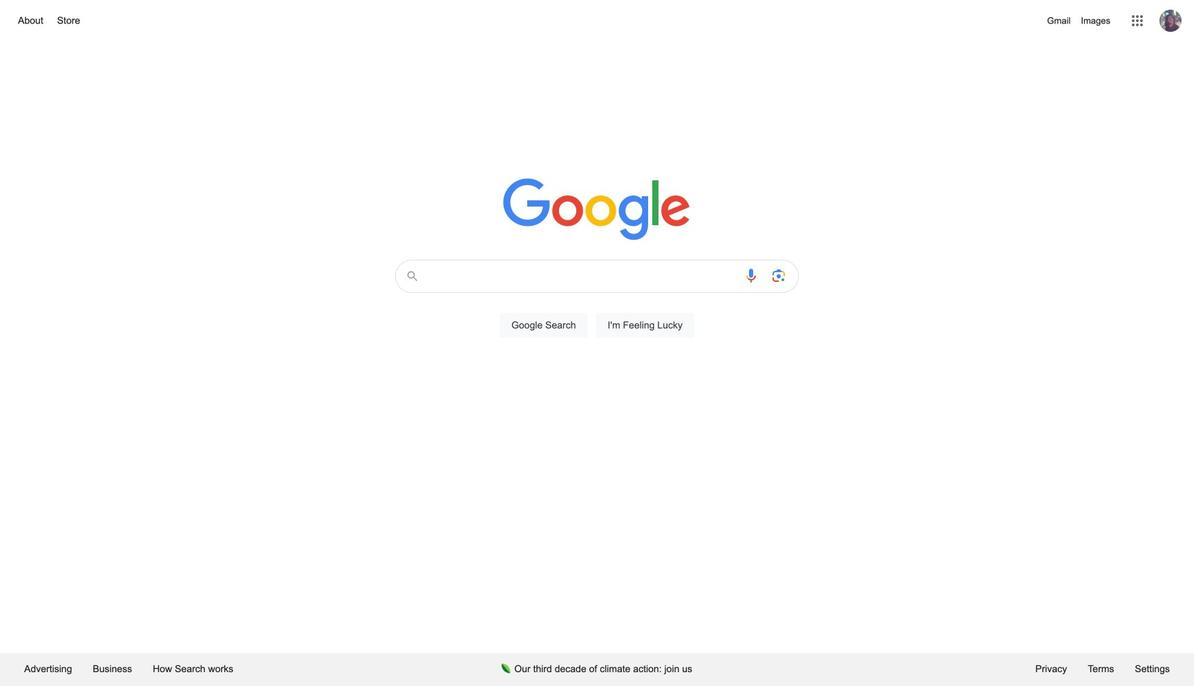 Task type: vqa. For each thing, say whether or not it's contained in the screenshot.
 ATMs
no



Task type: locate. For each thing, give the bounding box(es) containing it.
search by voice image
[[743, 268, 760, 284]]

search by image image
[[771, 268, 787, 284]]

None search field
[[14, 256, 1181, 354]]



Task type: describe. For each thing, give the bounding box(es) containing it.
google image
[[503, 178, 691, 242]]



